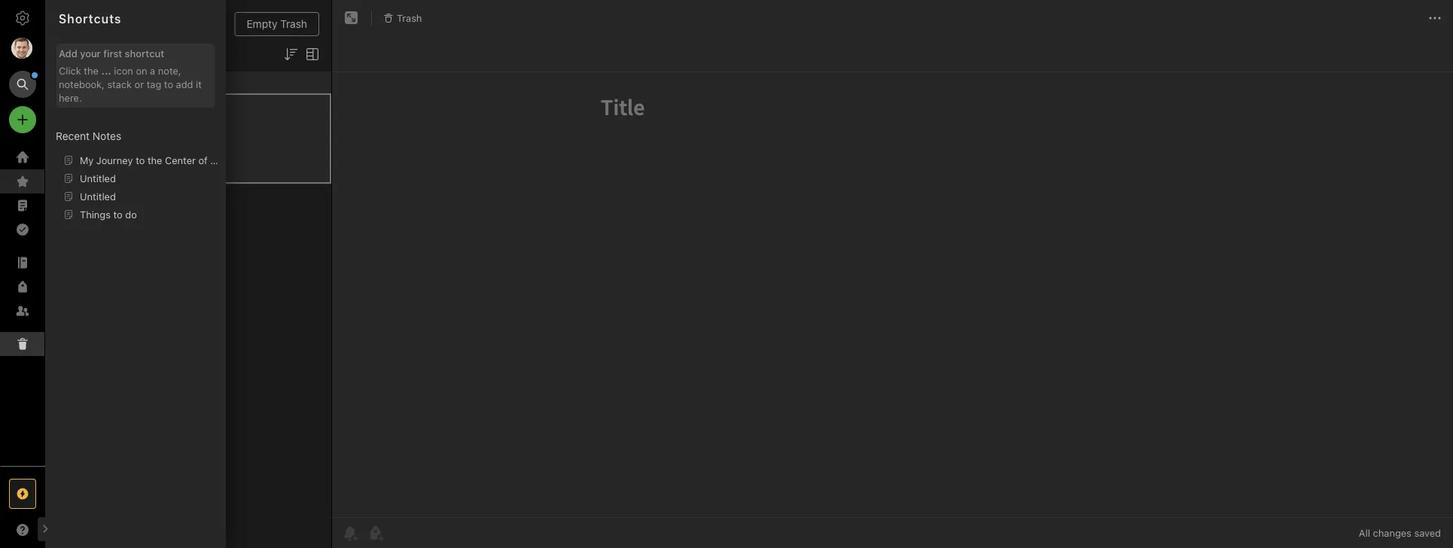 Task type: describe. For each thing, give the bounding box(es) containing it.
it
[[196, 78, 202, 90]]

on
[[136, 65, 147, 76]]

empty
[[247, 18, 277, 30]]

add a reminder image
[[341, 524, 359, 542]]

add your first shortcut
[[59, 47, 164, 59]]

your
[[80, 47, 101, 59]]

shortcut
[[125, 47, 164, 59]]

here.
[[59, 92, 82, 103]]

trash inside empty trash button
[[280, 18, 307, 30]]

tag
[[147, 78, 161, 90]]

saved
[[1415, 528, 1441, 539]]

stack
[[107, 78, 132, 90]]

to
[[164, 78, 173, 90]]

1
[[63, 47, 68, 59]]

recent
[[56, 129, 90, 142]]

empty trash
[[247, 18, 307, 30]]

a
[[150, 65, 155, 76]]

...
[[101, 65, 111, 76]]

all
[[1359, 528, 1371, 539]]

recent notes
[[56, 129, 121, 142]]

icon
[[114, 65, 133, 76]]

trash button
[[378, 8, 427, 29]]

notes
[[93, 129, 121, 142]]

account image
[[11, 38, 32, 59]]

add
[[176, 78, 193, 90]]

add tag image
[[367, 524, 385, 542]]

note,
[[158, 65, 181, 76]]

Note Editor text field
[[332, 72, 1453, 517]]

now
[[85, 155, 103, 165]]



Task type: vqa. For each thing, say whether or not it's contained in the screenshot.
right Tasks
no



Task type: locate. For each thing, give the bounding box(es) containing it.
click
[[59, 65, 81, 76]]

note window element
[[332, 0, 1453, 548]]

changes
[[1373, 528, 1412, 539]]

WHAT'S NEW field
[[0, 518, 45, 542]]

or
[[135, 78, 144, 90]]

shortcuts
[[59, 12, 122, 26]]

just now
[[65, 155, 103, 165]]

1 note
[[63, 47, 93, 59]]

2 horizontal spatial trash
[[397, 12, 422, 23]]

0 horizontal spatial trash
[[79, 15, 118, 33]]

home image
[[14, 148, 32, 166]]

trash right empty
[[280, 18, 307, 30]]

the
[[84, 65, 99, 76]]

icon on a note, notebook, stack or tag to add it here.
[[59, 65, 202, 103]]

note
[[71, 47, 93, 59]]

Account field
[[0, 33, 45, 63]]

click to expand image
[[39, 520, 50, 538]]

notebook,
[[59, 78, 105, 90]]

trash up your
[[79, 15, 118, 33]]

trash right expand note icon
[[397, 12, 422, 23]]

expand note image
[[343, 9, 361, 27]]

trash
[[397, 12, 422, 23], [79, 15, 118, 33], [280, 18, 307, 30]]

trash inside the trash button
[[397, 12, 422, 23]]

settings image
[[14, 9, 32, 27]]

all changes saved
[[1359, 528, 1441, 539]]

just
[[65, 155, 83, 165]]

add
[[59, 47, 77, 59]]

upgrade image
[[14, 485, 32, 503]]

1 horizontal spatial trash
[[280, 18, 307, 30]]

click the ...
[[59, 65, 111, 76]]

empty trash button
[[235, 12, 319, 36]]

tree
[[0, 145, 45, 465]]

first
[[103, 47, 122, 59]]

untitled
[[65, 107, 104, 120]]



